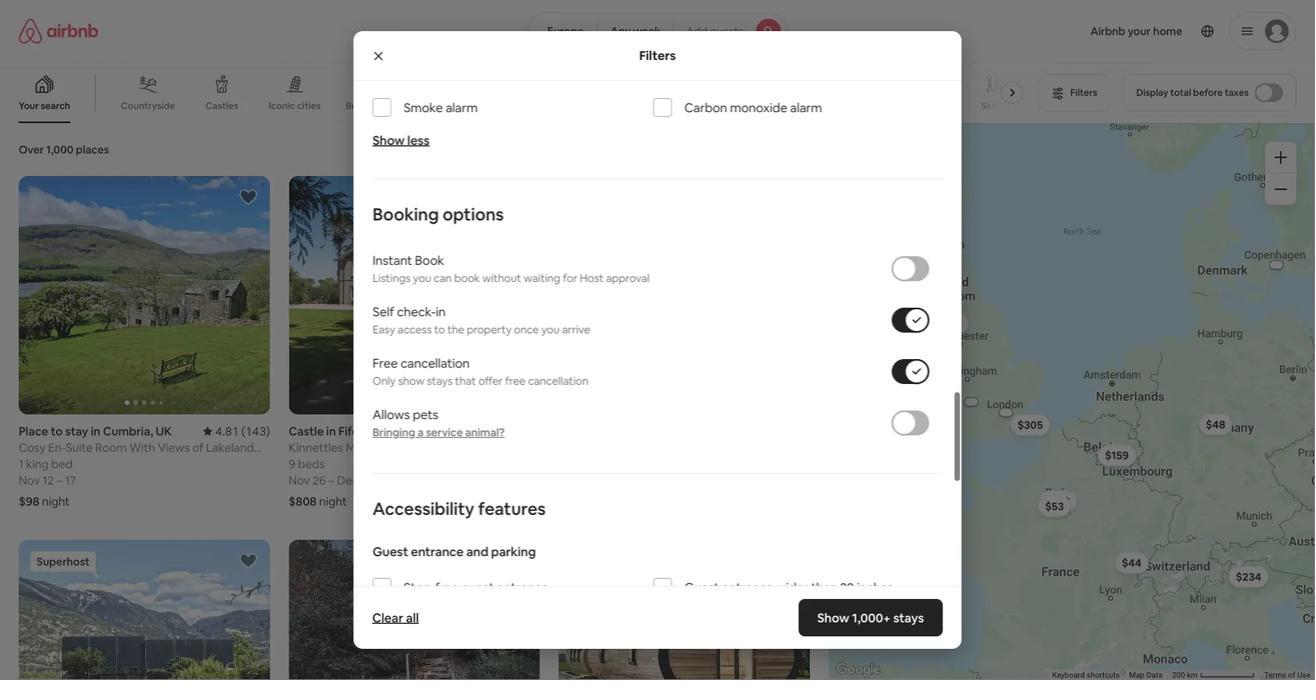 Task type: locate. For each thing, give the bounding box(es) containing it.
4.92 (38)
[[492, 424, 540, 439]]

in down can
[[436, 304, 445, 320]]

show down than
[[818, 610, 850, 626]]

0 horizontal spatial you
[[413, 271, 431, 285]]

views
[[766, 100, 791, 112]]

1 nov from the left
[[19, 473, 40, 488]]

nov left 6
[[559, 473, 580, 488]]

2 horizontal spatial –
[[590, 473, 596, 488]]

entrance up step-
[[411, 544, 463, 560]]

google image
[[833, 660, 884, 681]]

all
[[406, 610, 419, 626]]

zoom in image
[[1275, 151, 1287, 164]]

1 inside castle in fife, uk kinnettles mansion 9 beds nov 26 – dec 1 $808 night
[[361, 473, 366, 488]]

to left the at top left
[[434, 323, 445, 337]]

$234 button
[[1229, 567, 1269, 588]]

1 horizontal spatial show
[[818, 610, 850, 626]]

0 vertical spatial guest
[[372, 544, 408, 560]]

1
[[19, 457, 24, 472], [361, 473, 366, 488], [582, 473, 587, 488]]

free right offer
[[505, 374, 525, 388]]

show left less at left top
[[372, 132, 404, 148]]

2 nov from the left
[[289, 473, 310, 488]]

0 horizontal spatial guest
[[372, 544, 408, 560]]

nov down king
[[19, 473, 40, 488]]

– inside castle in fife, uk kinnettles mansion 9 beds nov 26 – dec 1 $808 night
[[328, 473, 334, 488]]

1 horizontal spatial night
[[319, 494, 347, 509]]

service
[[426, 426, 463, 440]]

2 horizontal spatial nov
[[559, 473, 580, 488]]

none search field containing europe
[[528, 12, 787, 50]]

alarm right monoxide
[[790, 99, 822, 115]]

2 horizontal spatial entrance
[[722, 580, 773, 596]]

uk inside castle in fife, uk kinnettles mansion 9 beds nov 26 – dec 1 $808 night
[[364, 424, 381, 439]]

guest for guest entrance wider than 32 inches
[[684, 580, 719, 596]]

1 king bed nov 12 – 17 $98 night
[[19, 457, 76, 509]]

cancellation down arrive
[[528, 374, 588, 388]]

3 – from the left
[[590, 473, 596, 488]]

–
[[57, 473, 62, 488], [328, 473, 334, 488], [590, 473, 596, 488]]

in inside castle in fife, uk kinnettles mansion 9 beds nov 26 – dec 1 $808 night
[[326, 424, 336, 439]]

bringing a service animal? button
[[372, 426, 504, 440]]

0 horizontal spatial $98
[[19, 494, 40, 509]]

0 vertical spatial show
[[372, 132, 404, 148]]

that
[[455, 374, 476, 388]]

taxes
[[1225, 87, 1249, 99]]

add to wishlist: tiny home in bolzano, italy image
[[239, 552, 257, 571]]

property
[[466, 323, 511, 337]]

$98 up $219
[[928, 310, 948, 324]]

uk right cumbria, in the bottom of the page
[[156, 424, 172, 439]]

1 vertical spatial stays
[[894, 610, 924, 626]]

over
[[19, 143, 44, 157]]

arrive
[[562, 323, 590, 337]]

0 horizontal spatial stays
[[427, 374, 452, 388]]

1 horizontal spatial 1
[[361, 473, 366, 488]]

2 – from the left
[[328, 473, 334, 488]]

1 vertical spatial you
[[541, 323, 559, 337]]

entrance down 'add to wishlist: treehouse in llanafan-fawr, uk' image
[[496, 580, 548, 596]]

2 night from the left
[[319, 494, 347, 509]]

stays left that
[[427, 374, 452, 388]]

data
[[1146, 671, 1163, 680]]

allows pets bringing a service animal?
[[372, 407, 504, 440]]

in left fife,
[[326, 424, 336, 439]]

alarm right "smoke"
[[445, 99, 477, 115]]

in
[[436, 304, 445, 320], [91, 424, 100, 439], [326, 424, 336, 439]]

farms
[[665, 100, 692, 112]]

show 1,000+ stays link
[[799, 600, 943, 637]]

show
[[372, 132, 404, 148], [818, 610, 850, 626]]

1 – from the left
[[57, 473, 62, 488]]

0 horizontal spatial in
[[91, 424, 100, 439]]

offer
[[478, 374, 502, 388]]

clear all button
[[364, 603, 427, 634]]

9
[[289, 457, 295, 472]]

0 horizontal spatial alarm
[[445, 99, 477, 115]]

before
[[1193, 87, 1223, 99]]

group containing iconic cities
[[0, 62, 1029, 123]]

1 right dec
[[361, 473, 366, 488]]

only
[[372, 374, 395, 388]]

– inside 1 king bed nov 12 – 17 $98 night
[[57, 473, 62, 488]]

1 horizontal spatial nov
[[289, 473, 310, 488]]

google map
showing 33 stays. region
[[829, 123, 1315, 681]]

display
[[1136, 87, 1168, 99]]

– left 6
[[590, 473, 596, 488]]

map data button
[[1129, 670, 1163, 681]]

0 horizontal spatial nov
[[19, 473, 40, 488]]

0 vertical spatial $98
[[928, 310, 948, 324]]

0 vertical spatial stays
[[427, 374, 452, 388]]

0 vertical spatial you
[[413, 271, 431, 285]]

stays inside free cancellation only show stays that offer free cancellation
[[427, 374, 452, 388]]

– left 17
[[57, 473, 62, 488]]

0 horizontal spatial 1
[[19, 457, 24, 472]]

0 horizontal spatial –
[[57, 473, 62, 488]]

4.81 out of 5 average rating,  143 reviews image
[[203, 424, 270, 439]]

uk up mansion
[[364, 424, 381, 439]]

1 horizontal spatial to
[[434, 323, 445, 337]]

0 vertical spatial free
[[505, 374, 525, 388]]

$98 inside 1 king bed nov 12 – 17 $98 night
[[19, 494, 40, 509]]

stays right 1,000+
[[894, 610, 924, 626]]

host
[[579, 271, 603, 285]]

2 uk from the left
[[364, 424, 381, 439]]

your search
[[19, 100, 70, 112]]

1 left king
[[19, 457, 24, 472]]

clear all
[[372, 610, 419, 626]]

0 horizontal spatial entrance
[[411, 544, 463, 560]]

bed
[[346, 100, 363, 112]]

nov
[[19, 473, 40, 488], [289, 473, 310, 488], [559, 473, 580, 488]]

1 vertical spatial guest
[[684, 580, 719, 596]]

0 horizontal spatial free
[[435, 580, 458, 596]]

keyboard shortcuts
[[1052, 671, 1120, 680]]

entrance for guest entrance wider than 32 inches
[[722, 580, 773, 596]]

1 horizontal spatial stays
[[894, 610, 924, 626]]

cancellation up show
[[400, 355, 469, 371]]

3 nov from the left
[[559, 473, 580, 488]]

group
[[0, 62, 1029, 123], [19, 176, 270, 415], [289, 176, 540, 415], [559, 176, 810, 415], [19, 540, 270, 681], [289, 540, 540, 681], [559, 540, 810, 681]]

search
[[41, 100, 70, 112]]

keyboard
[[1052, 671, 1085, 680]]

1 horizontal spatial alarm
[[790, 99, 822, 115]]

without
[[482, 271, 521, 285]]

0 horizontal spatial cancellation
[[400, 355, 469, 371]]

profile element
[[806, 0, 1297, 62]]

4.81
[[215, 424, 239, 439]]

cancellation
[[400, 355, 469, 371], [528, 374, 588, 388]]

night inside castle in fife, uk kinnettles mansion 9 beds nov 26 – dec 1 $808 night
[[319, 494, 347, 509]]

$313
[[1046, 495, 1070, 509]]

nov 1 – 6
[[559, 473, 605, 488]]

check-
[[397, 304, 436, 320]]

you right "once"
[[541, 323, 559, 337]]

1 horizontal spatial cancellation
[[528, 374, 588, 388]]

1 horizontal spatial $98
[[928, 310, 948, 324]]

1 left 6
[[582, 473, 587, 488]]

None search field
[[528, 12, 787, 50]]

1 horizontal spatial in
[[326, 424, 336, 439]]

$219 button
[[914, 379, 952, 401]]

entrance left wider
[[722, 580, 773, 596]]

0 horizontal spatial uk
[[156, 424, 172, 439]]

guest
[[372, 544, 408, 560], [684, 580, 719, 596]]

1 alarm from the left
[[445, 99, 477, 115]]

1 horizontal spatial –
[[328, 473, 334, 488]]

nov down 9
[[289, 473, 310, 488]]

4.92 out of 5 average rating,  38 reviews image
[[480, 424, 540, 439]]

1 horizontal spatial uk
[[364, 424, 381, 439]]

to left stay
[[51, 424, 63, 439]]

1 horizontal spatial free
[[505, 374, 525, 388]]

1 vertical spatial show
[[818, 610, 850, 626]]

2 horizontal spatial in
[[436, 304, 445, 320]]

1 night from the left
[[42, 494, 70, 509]]

bed & breakfasts
[[346, 100, 420, 112]]

0 vertical spatial to
[[434, 323, 445, 337]]

km
[[1187, 671, 1198, 680]]

– right 26
[[328, 473, 334, 488]]

1 horizontal spatial you
[[541, 323, 559, 337]]

1,000
[[46, 143, 74, 157]]

0 horizontal spatial show
[[372, 132, 404, 148]]

night down 26
[[319, 494, 347, 509]]

2 horizontal spatial 1
[[582, 473, 587, 488]]

1 inside 1 king bed nov 12 – 17 $98 night
[[19, 457, 24, 472]]

0 horizontal spatial night
[[42, 494, 70, 509]]

places
[[76, 143, 109, 157]]

iconic cities
[[269, 100, 321, 112]]

instant book listings you can book without waiting for host approval
[[372, 252, 649, 285]]

castle in fife, uk kinnettles mansion 9 beds nov 26 – dec 1 $808 night
[[289, 424, 390, 509]]

night down 12 at the bottom left of the page
[[42, 494, 70, 509]]

1 vertical spatial to
[[51, 424, 63, 439]]

display total before taxes button
[[1123, 74, 1297, 111]]

guest
[[461, 580, 494, 596]]

1 horizontal spatial guest
[[684, 580, 719, 596]]

accessibility
[[372, 498, 474, 520]]

0 vertical spatial cancellation
[[400, 355, 469, 371]]

you inside "instant book listings you can book without waiting for host approval"
[[413, 271, 431, 285]]

free left guest
[[435, 580, 458, 596]]

$98
[[928, 310, 948, 324], [19, 494, 40, 509]]

1 vertical spatial cancellation
[[528, 374, 588, 388]]

you down book
[[413, 271, 431, 285]]

animal?
[[465, 426, 504, 440]]

1 vertical spatial $98
[[19, 494, 40, 509]]

$98 down king
[[19, 494, 40, 509]]

cities
[[297, 100, 321, 112]]

listings
[[372, 271, 410, 285]]

in right stay
[[91, 424, 100, 439]]

than
[[811, 580, 837, 596]]

guest for guest entrance and parking
[[372, 544, 408, 560]]

terms of use
[[1264, 671, 1311, 680]]

inches
[[856, 580, 893, 596]]



Task type: describe. For each thing, give the bounding box(es) containing it.
guest entrance wider than 32 inches
[[684, 580, 893, 596]]

1 horizontal spatial entrance
[[496, 580, 548, 596]]

any week
[[611, 24, 661, 38]]

$159
[[1105, 449, 1129, 463]]

show for show 1,000+ stays
[[818, 610, 850, 626]]

$313 button
[[1039, 491, 1077, 513]]

guest entrance and parking
[[372, 544, 536, 560]]

a
[[417, 426, 423, 440]]

show less
[[372, 132, 429, 148]]

in inside self check-in easy access to the property once you arrive
[[436, 304, 445, 320]]

booking options
[[372, 203, 504, 225]]

over 1,000 places
[[19, 143, 109, 157]]

12
[[43, 473, 54, 488]]

you inside self check-in easy access to the property once you arrive
[[541, 323, 559, 337]]

allows
[[372, 407, 410, 423]]

book
[[454, 271, 480, 285]]

approval
[[606, 271, 649, 285]]

mansion
[[346, 440, 390, 455]]

cumbria,
[[103, 424, 153, 439]]

to inside self check-in easy access to the property once you arrive
[[434, 323, 445, 337]]

instant
[[372, 252, 412, 268]]

stays inside 'show 1,000+ stays' link
[[894, 610, 924, 626]]

$808
[[289, 494, 317, 509]]

step-
[[403, 580, 435, 596]]

castle
[[289, 424, 324, 439]]

free inside free cancellation only show stays that offer free cancellation
[[505, 374, 525, 388]]

32
[[840, 580, 854, 596]]

vineyards
[[816, 100, 860, 112]]

6
[[598, 473, 605, 488]]

show 1,000+ stays
[[818, 610, 924, 626]]

any
[[611, 24, 631, 38]]

add
[[686, 24, 708, 38]]

$310 button
[[931, 312, 969, 334]]

any week button
[[597, 12, 674, 50]]

beds
[[298, 457, 325, 472]]

can
[[433, 271, 451, 285]]

$48 button
[[1199, 414, 1233, 436]]

2 alarm from the left
[[790, 99, 822, 115]]

map data
[[1129, 671, 1163, 680]]

$53
[[1045, 500, 1064, 514]]

0 horizontal spatial to
[[51, 424, 63, 439]]

$219
[[921, 383, 945, 397]]

200
[[1172, 671, 1185, 680]]

$98 button
[[921, 307, 955, 328]]

nov inside castle in fife, uk kinnettles mansion 9 beds nov 26 – dec 1 $808 night
[[289, 473, 310, 488]]

map
[[1129, 671, 1145, 680]]

filters dialog
[[354, 0, 962, 681]]

4.81 (143)
[[215, 424, 270, 439]]

zoom out image
[[1275, 183, 1287, 196]]

bed
[[51, 457, 73, 472]]

options
[[442, 203, 504, 225]]

self check-in easy access to the property once you arrive
[[372, 304, 590, 337]]

once
[[514, 323, 539, 337]]

accessibility features
[[372, 498, 545, 520]]

show
[[398, 374, 424, 388]]

display total before taxes
[[1136, 87, 1249, 99]]

carbon monoxide alarm
[[684, 99, 822, 115]]

step-free guest entrance
[[403, 580, 548, 596]]

add to wishlist: treehouse in llanafan-fawr, uk image
[[509, 552, 527, 571]]

17
[[65, 473, 76, 488]]

waiting
[[523, 271, 560, 285]]

your
[[19, 100, 39, 112]]

kinnettles
[[289, 440, 343, 455]]

pets
[[412, 407, 438, 423]]

$48
[[1206, 418, 1226, 432]]

(38)
[[518, 424, 540, 439]]

$44
[[1122, 556, 1142, 570]]

amazing views
[[725, 100, 791, 112]]

self
[[372, 304, 394, 320]]

200 km
[[1172, 671, 1200, 680]]

add guests
[[686, 24, 744, 38]]

entrance for guest entrance and parking
[[411, 544, 463, 560]]

europe
[[547, 24, 584, 38]]

$53 button
[[1038, 496, 1071, 518]]

$234
[[1236, 570, 1262, 584]]

free
[[372, 355, 398, 371]]

place to stay in cumbria, uk
[[19, 424, 172, 439]]

less
[[407, 132, 429, 148]]

4.92
[[492, 424, 516, 439]]

bringing
[[372, 426, 415, 440]]

$305 button
[[1011, 414, 1050, 436]]

nov inside 1 king bed nov 12 – 17 $98 night
[[19, 473, 40, 488]]

carbon
[[684, 99, 727, 115]]

$98 inside button
[[928, 310, 948, 324]]

shortcuts
[[1087, 671, 1120, 680]]

show for show less
[[372, 132, 404, 148]]

iconic
[[269, 100, 295, 112]]

countryside
[[121, 100, 175, 112]]

filters
[[639, 48, 676, 64]]

guests
[[710, 24, 744, 38]]

terms of use link
[[1264, 671, 1311, 680]]

night inside 1 king bed nov 12 – 17 $98 night
[[42, 494, 70, 509]]

parking
[[491, 544, 536, 560]]

1 vertical spatial free
[[435, 580, 458, 596]]

easy
[[372, 323, 395, 337]]

free cancellation only show stays that offer free cancellation
[[372, 355, 588, 388]]

1 uk from the left
[[156, 424, 172, 439]]

terms
[[1264, 671, 1286, 680]]

for
[[562, 271, 577, 285]]

add to wishlist: place to stay in cumbria, uk image
[[239, 188, 257, 207]]

$159 button
[[1098, 445, 1136, 467]]

(143)
[[242, 424, 270, 439]]



Task type: vqa. For each thing, say whether or not it's contained in the screenshot.
Clean
no



